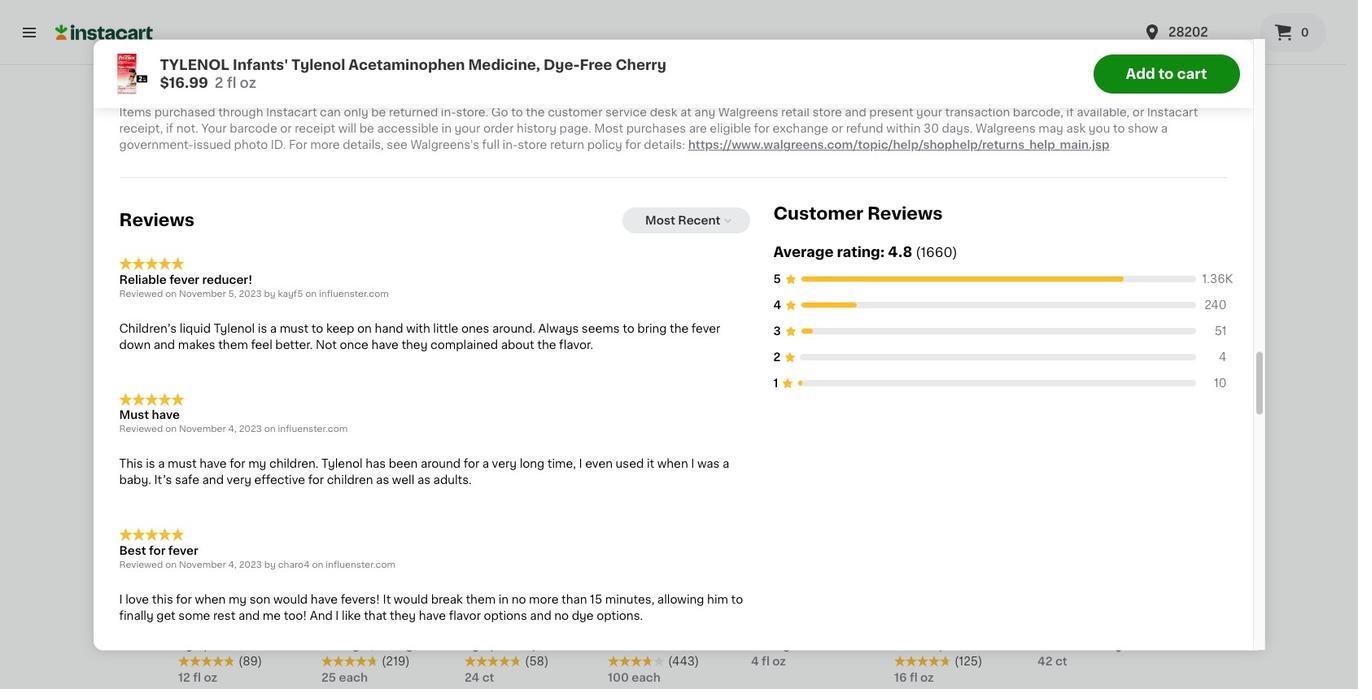 Task type: describe. For each thing, give the bounding box(es) containing it.
for inside i love this for when my son would have fevers! it would break them in no more than 15 minutes, allowing him to finally get some rest and me too! and i like that they have flavor options and no dye options.
[[176, 594, 192, 605]]

him
[[707, 594, 728, 605]]

can
[[320, 107, 341, 119]]

this inside i love this for when my son would have fevers! it would break them in no more than 15 minutes, allowing him to finally get some rest and me too! and i like that they have flavor options and no dye options.
[[152, 594, 173, 605]]

free up the flavor. at the left
[[552, 317, 577, 328]]

2 as from the left
[[417, 475, 430, 486]]

fsa/hsa for 12
[[180, 558, 233, 569]]

fl inside emetrol nausea & upset stomach relief, cherry flavor 4 fl oz
[[762, 656, 770, 668]]

0 vertical spatial within
[[193, 80, 229, 91]]

5,
[[228, 290, 236, 299]]

id.
[[271, 140, 286, 151]]

maximum inside the anbesol maximum strength liquid, instant oral pain relief 0.41 fl oz
[[1087, 268, 1143, 279]]

2 vertical spatial the
[[537, 340, 556, 351]]

this is a must have for my children. tylenol has been around for a very long time, i even used it when i was a baby. it's safe and very effective for children as well as adults.
[[119, 459, 729, 486]]

(58)
[[525, 656, 549, 668]]

through
[[218, 107, 263, 119]]

1 horizontal spatial store
[[813, 107, 842, 119]]

16
[[894, 672, 907, 684]]

free right bring
[[695, 317, 721, 328]]

infants' inside tylenol infants' tylenol acetaminophen medicine, dye-free cherry $16.99 2 fl oz
[[233, 58, 288, 71]]

2 down 3
[[773, 352, 781, 364]]

care for 12
[[268, 388, 309, 406]]

acetaminophen up around.
[[465, 301, 556, 312]]

1 horizontal spatial very
[[492, 459, 517, 470]]

4.8 ct
[[894, 333, 928, 345]]

0 vertical spatial 4.8
[[888, 247, 912, 260]]

2 use from the left
[[474, 52, 495, 63]]

history
[[517, 124, 557, 135]]

0 horizontal spatial walgreens
[[718, 107, 778, 119]]

fevers!
[[341, 594, 380, 605]]

cherry inside pepto-bismol upset stomach reliever/antidiarrheal, cherry
[[894, 656, 933, 668]]

upset inside pepto-bismol upset stomach reliever/antidiarrheal, cherry
[[975, 607, 1010, 619]]

and inside items purchased through instacart can only be returned in-store. go to the customer service desk at any walgreens retail store and present your transaction barcode, if available, or instacart receipt, if not. your barcode or receipt will be accessible in your order history page. most purchases are eligible for exchange or refund within 30 days. walgreens may ask you to show a government-issued photo id. for more details, see walgreens's full in-store return policy for details:
[[845, 107, 866, 119]]

3 use from the left
[[642, 52, 663, 63]]

my inside this is a must have for my children. tylenol has been around for a very long time, i even used it when i was a baby. it's safe and very effective for children as well as adults.
[[248, 459, 266, 470]]

each for 14
[[339, 672, 368, 684]]

add left even
[[558, 454, 582, 465]]

tylenol inside tylenol infants' tylenol acetaminophen medicine, dye-free cherry $16.99 2 fl oz
[[291, 58, 345, 71]]

i left was
[[691, 459, 694, 470]]

(185)
[[954, 317, 983, 328]]

1 vertical spatial 4
[[1219, 352, 1227, 364]]

add up the return
[[558, 114, 582, 126]]

kid's
[[546, 607, 573, 619]]

fever inside reliable fever reducer! reviewed on november 5, 2023 by kayf5 on influenster.com
[[169, 274, 199, 286]]

1 vertical spatial 4.8
[[894, 333, 914, 345]]

acid inside zantac 360 acid reducer, maximum strength, 20 mg, tablets
[[389, 607, 415, 619]]

add inside button
[[1126, 67, 1155, 80]]

purchased
[[154, 107, 215, 119]]

item carousel region containing 7
[[178, 42, 1168, 368]]

oz right seems
[[628, 333, 642, 345]]

add right it
[[701, 454, 725, 465]]

is inside this is a must have for my children. tylenol has been around for a very long time, i even used it when i was a baby. it's safe and very effective for children as well as adults.
[[146, 459, 155, 470]]

symptom for ultra
[[178, 640, 234, 651]]

children's
[[119, 323, 177, 335]]

100
[[608, 672, 629, 684]]

fl right little
[[475, 333, 482, 345]]

relief inside pepto-bismol kid's chewables for multi- symptom upset stomach relief
[[519, 656, 552, 668]]

options
[[484, 610, 527, 622]]

down
[[119, 340, 151, 351]]

42
[[1037, 656, 1053, 668]]

customer
[[548, 107, 602, 119]]

ct for 24 ct
[[482, 672, 494, 684]]

medicine, up about in the left of the page
[[465, 317, 520, 328]]

november for reducer!
[[179, 290, 226, 299]]

reducer!
[[202, 274, 252, 286]]

guard
[[407, 268, 443, 279]]

i love this for when my son would have fevers! it would break them in no more than 15 minutes, allowing him to finally get some rest and me too! and i like that they have flavor options and no dye options.
[[119, 594, 743, 622]]

ct for 42 ct
[[1055, 656, 1067, 668]]

bismol for ultra
[[217, 607, 256, 619]]

store.
[[456, 107, 488, 119]]

add right available,
[[1131, 114, 1155, 126]]

acid inside walgreens 20mg omeprazole acid reducer delayed release tablets
[[1110, 624, 1136, 635]]

ct inside the dentek mouth guard professional-fit, nighttime 1 ct
[[329, 317, 341, 328]]

10
[[1214, 378, 1227, 390]]

chewables
[[465, 624, 528, 635]]

2 horizontal spatial or
[[1133, 107, 1144, 119]]

fl inside tylenol infants' tylenol acetaminophen medicine, dye-free cherry $16.99 2 fl oz
[[227, 76, 236, 89]]

25
[[321, 672, 336, 684]]

relief inside pepto-bismol original ultra liquid, 5 symptom fast relief
[[264, 640, 297, 651]]

(219)
[[382, 656, 410, 668]]

more inside items purchased through instacart can only be returned in-store. go to the customer service desk at any walgreens retail store and present your transaction barcode, if available, or instacart receipt, if not. your barcode or receipt will be accessible in your order history page. most purchases are eligible for exchange or refund within 30 days. walgreens may ask you to show a government-issued photo id. for more details, see walgreens's full in-store return policy for details:
[[310, 140, 340, 151]]

must have reviewed on november 4, 2023 on influenster.com
[[119, 410, 348, 434]]

was
[[697, 459, 720, 470]]

original for 12
[[259, 607, 303, 619]]

tylenol up ones
[[465, 284, 506, 296]]

fsa/hsa for 49
[[753, 218, 806, 230]]

around.
[[492, 323, 535, 335]]

oz inside tylenol infants' tylenol acetaminophen medicine, dye-free cherry $16.99 2 fl oz
[[240, 76, 256, 89]]

in inside i love this for when my son would have fevers! it would break them in no more than 15 minutes, allowing him to finally get some rest and me too! and i like that they have flavor options and no dye options.
[[499, 594, 509, 605]]

care
[[977, 317, 1005, 328]]

ct for 4.8 ct
[[916, 333, 928, 345]]

add left barcode,
[[988, 114, 1011, 126]]

relief inside the anbesol maximum strength liquid, instant oral pain relief 0.41 fl oz
[[1134, 301, 1167, 312]]

1 as from the left
[[376, 475, 389, 486]]

add to cart
[[1126, 67, 1207, 80]]

tylenol up bring
[[608, 284, 649, 296]]

0 horizontal spatial or
[[280, 124, 292, 135]]

oz inside the anbesol maximum strength liquid, instant oral pain relief 0.41 fl oz
[[1075, 317, 1088, 328]]

add up walgreens's
[[415, 114, 439, 126]]

1 horizontal spatial no
[[554, 610, 569, 622]]

1 vertical spatial the
[[670, 323, 689, 335]]

most inside 'button'
[[645, 216, 675, 227]]

cherry right little
[[465, 333, 504, 345]]

original for 13
[[894, 284, 939, 296]]

i left like
[[336, 610, 339, 622]]

to up not
[[311, 323, 323, 335]]

$16.99
[[160, 76, 208, 89]]

influenster.com for on
[[319, 290, 389, 299]]

retail
[[781, 107, 810, 119]]

5 inside dulcolax laxative, 5 mg, comfort coated tablets
[[714, 607, 721, 619]]

long
[[520, 459, 545, 470]]

attention: use only enclosed syringe specifically designed for use with this product. do not use any other dosing device.
[[119, 52, 806, 63]]

0 vertical spatial no
[[512, 594, 526, 605]]

2 horizontal spatial tylenol
[[608, 268, 662, 279]]

purchases
[[626, 124, 686, 135]]

add up the effective
[[272, 454, 295, 465]]

have up and
[[311, 594, 338, 605]]

more inside i love this for when my son would have fevers! it would break them in no more than 15 minutes, allowing him to finally get some rest and me too! and i like that they have flavor options and no dye options.
[[529, 594, 559, 605]]

pedialyte inside the $ 7 pedialyte electrolyte solution, strawberry
[[178, 268, 232, 279]]

acetaminophen up bring
[[608, 301, 699, 312]]

electrolyte inside the $ 7 pedialyte electrolyte solution, strawberry
[[235, 268, 297, 279]]

your
[[201, 124, 227, 135]]

in inside items purchased through instacart can only be returned in-store. go to the customer service desk at any walgreens retail store and present your transaction barcode, if available, or instacart receipt, if not. your barcode or receipt will be accessible in your order history page. most purchases are eligible for exchange or refund within 30 days. walgreens may ask you to show a government-issued photo id. for more details, see walgreens's full in-store return policy for details:
[[441, 124, 452, 135]]

always
[[538, 323, 579, 335]]

pepto- for chewables
[[465, 607, 504, 619]]

a right the around
[[482, 459, 489, 470]]

free inside tylenol infants' tylenol acetaminophen medicine, dye-free cherry $16.99 2 fl oz
[[580, 58, 612, 71]]

fl inside the anbesol maximum strength liquid, instant oral pain relief 0.41 fl oz
[[1064, 317, 1072, 328]]

2023 inside must have reviewed on november 4, 2023 on influenster.com
[[239, 425, 262, 434]]

i left love
[[119, 594, 123, 605]]

instacart logo image
[[55, 23, 153, 42]]

add up adults.
[[415, 454, 439, 465]]

20
[[377, 640, 392, 651]]

a up the it's
[[158, 459, 165, 470]]

pepto-bismol upset stomach reliever/antidiarrheal, cherry
[[894, 607, 1020, 668]]

syringe
[[285, 52, 328, 63]]

on up the it's
[[165, 425, 177, 434]]

fever inside children's liquid tylenol is a must to keep on hand with little ones around. always seems to bring the fever down and makes them feel better. not once have they complained about the flavor.
[[692, 323, 720, 335]]

dye
[[572, 610, 594, 622]]

1 vertical spatial denture
[[928, 317, 975, 328]]

(443)
[[668, 656, 699, 668]]

2 right little
[[465, 333, 472, 345]]

add right at
[[701, 114, 725, 126]]

0 horizontal spatial your
[[454, 124, 480, 135]]

finally
[[119, 610, 154, 622]]

most inside items purchased through instacart can only be returned in-store. go to the customer service desk at any walgreens retail store and present your transaction barcode, if available, or instacart receipt, if not. your barcode or receipt will be accessible in your order history page. most purchases are eligible for exchange or refund within 30 days. walgreens may ask you to show a government-issued photo id. for more details, see walgreens's full in-store return policy for details:
[[594, 124, 623, 135]]

them inside i love this for when my son would have fevers! it would break them in no more than 15 minutes, allowing him to finally get some rest and me too! and i like that they have flavor options and no dye options.
[[466, 594, 496, 605]]

show
[[1128, 124, 1158, 135]]

$ 14 99
[[325, 583, 368, 602]]

0 vertical spatial denture
[[941, 284, 988, 296]]

with inside children's liquid tylenol is a must to keep on hand with little ones around. always seems to bring the fever down and makes them feel better. not once have they complained about the flavor.
[[406, 323, 430, 335]]

1 horizontal spatial or
[[831, 124, 843, 135]]

(125)
[[954, 656, 982, 668]]

$ for fixodent complete original denture adhesive cream, twin denture care
[[898, 244, 904, 254]]

liquid, inside pepto-bismol original ultra liquid, 5 symptom fast relief
[[208, 624, 246, 635]]

tylenol inside tylenol infants' tylenol acetaminophen medicine, dye-free cherry $16.99 2 fl oz
[[160, 58, 229, 71]]

2 right the flavor. at the left
[[608, 333, 615, 345]]

oz down 5,
[[218, 317, 231, 328]]

item carousel region containing 12
[[178, 381, 1168, 689]]

my inside i love this for when my son would have fevers! it would break them in no more than 15 minutes, allowing him to finally get some rest and me too! and i like that they have flavor options and no dye options.
[[229, 594, 247, 605]]

a inside items purchased through instacart can only be returned in-store. go to the customer service desk at any walgreens retail store and present your transaction barcode, if available, or instacart receipt, if not. your barcode or receipt will be accessible in your order history page. most purchases are eligible for exchange or refund within 30 days. walgreens may ask you to show a government-issued photo id. for more details, see walgreens's full in-store return policy for details:
[[1161, 124, 1168, 135]]

on right charo4
[[312, 561, 323, 570]]

for right designed
[[456, 52, 471, 63]]

and inside this is a must have for my children. tylenol has been around for a very long time, i even used it when i was a baby. it's safe and very effective for children as well as adults.
[[202, 475, 224, 486]]

1 vertical spatial if
[[166, 124, 173, 135]]

0 vertical spatial your
[[916, 107, 942, 119]]

for down the purchases
[[625, 140, 641, 151]]

to left bring
[[623, 323, 634, 335]]

99 for mg,
[[644, 584, 658, 594]]

99 for ultra
[[210, 584, 224, 594]]

full
[[482, 140, 500, 151]]

for right eligible
[[754, 124, 770, 135]]

fl right 33.8
[[207, 317, 215, 328]]

oz right 16
[[920, 672, 934, 684]]

anbesol
[[1037, 268, 1084, 279]]

2 horizontal spatial infants'
[[665, 268, 708, 279]]

to right you
[[1113, 124, 1125, 135]]

care for 7
[[220, 49, 261, 66]]

0 horizontal spatial any
[[666, 52, 687, 63]]

details:
[[644, 140, 685, 151]]

have inside must have reviewed on november 4, 2023 on influenster.com
[[152, 410, 180, 421]]

walgreens inside walgreens 20mg omeprazole acid reducer delayed release tablets
[[1037, 607, 1097, 619]]

1 horizontal spatial reviews
[[867, 206, 943, 223]]

$ 12 99 for pepto-bismol kid's chewables for multi- symptom upset stomach relief
[[468, 583, 510, 602]]

for down must have reviewed on november 4, 2023 on influenster.com
[[230, 459, 245, 470]]

around
[[421, 459, 461, 470]]

i left even
[[579, 459, 582, 470]]

0 horizontal spatial reviews
[[119, 212, 194, 229]]

minutes,
[[605, 594, 654, 605]]

once
[[340, 340, 368, 351]]

fl right 16
[[910, 672, 918, 684]]

oz down the ultra
[[204, 672, 217, 684]]

stomach inside pepto-bismol upset stomach reliever/antidiarrheal, cherry
[[894, 624, 946, 635]]

to inside button
[[1158, 67, 1174, 80]]

1 would from the left
[[273, 594, 308, 605]]

0
[[1301, 27, 1309, 38]]

fever inside best for fever reviewed on november 4, 2023 by charo4 on influenster.com
[[168, 545, 198, 557]]

will
[[338, 124, 357, 135]]

$ for zantac 360 acid reducer, maximum strength, 20 mg, tablets
[[325, 584, 331, 594]]

medicine, right always
[[608, 317, 664, 328]]

51
[[1215, 326, 1227, 338]]

order
[[483, 124, 514, 135]]

7 49
[[761, 244, 787, 262]]

on up children.
[[264, 425, 276, 434]]

transaction
[[945, 107, 1010, 119]]

add up the id.
[[272, 114, 295, 126]]

refund
[[846, 124, 883, 135]]

2 (1.66k) from the left
[[668, 317, 708, 328]]

safe
[[175, 475, 199, 486]]

0 vertical spatial 30
[[232, 80, 247, 91]]

0 horizontal spatial only
[[202, 52, 227, 63]]

strength
[[1037, 284, 1087, 296]]

return
[[550, 140, 584, 151]]

0 horizontal spatial store
[[518, 140, 547, 151]]

and down son
[[238, 610, 260, 622]]

sponsored badge image for fixodent complete original denture adhesive cream, twin denture care
[[894, 348, 943, 358]]

digestive care
[[178, 388, 309, 406]]

2 instacart from the left
[[1147, 107, 1198, 119]]

0 horizontal spatial in-
[[441, 107, 456, 119]]

fl down the ultra
[[193, 672, 201, 684]]

adhesive
[[894, 301, 947, 312]]

best
[[119, 545, 146, 557]]

pedialyte inside pedialyte electrolyte solution, grape
[[751, 268, 805, 279]]

on right the kayf5
[[305, 290, 317, 299]]

fl left bring
[[618, 333, 626, 345]]

mg, inside zantac 360 acid reducer, maximum strength, 20 mg, tablets
[[395, 640, 416, 651]]

on up get
[[165, 561, 177, 570]]

must inside this is a must have for my children. tylenol has been around for a very long time, i even used it when i was a baby. it's safe and very effective for children as well as adults.
[[168, 459, 197, 470]]

fsa/hsa left recent
[[609, 218, 663, 230]]

12 for pepto-bismol original ultra liquid, 5 symptom fast relief
[[188, 583, 209, 602]]

free up items
[[119, 80, 145, 91]]

1 vertical spatial be
[[359, 124, 374, 135]]

0 vertical spatial oral
[[178, 49, 216, 66]]

$ 13 49
[[898, 244, 940, 262]]

on inside children's liquid tylenol is a must to keep on hand with little ones around. always seems to bring the fever down and makes them feel better. not once have they complained about the flavor.
[[357, 323, 372, 335]]

desk
[[650, 107, 677, 119]]

(89)
[[238, 656, 262, 668]]

0 vertical spatial if
[[1066, 107, 1074, 119]]

dentek mouth guard professional-fit, nighttime 1 ct
[[321, 268, 443, 328]]

have inside this is a must have for my children. tylenol has been around for a very long time, i even used it when i was a baby. it's safe and very effective for children as well as adults.
[[199, 459, 227, 470]]

cream,
[[950, 301, 991, 312]]

customer
[[773, 206, 863, 223]]

customer reviews
[[773, 206, 943, 223]]

than
[[561, 594, 587, 605]]

2 7 from the left
[[761, 244, 772, 262]]

november inside must have reviewed on november 4, 2023 on influenster.com
[[179, 425, 226, 434]]

1 (1.66k) from the left
[[525, 317, 565, 328]]

upset inside emetrol nausea & upset stomach relief, cherry flavor 4 fl oz
[[751, 624, 785, 635]]

for
[[289, 140, 307, 151]]

3
[[773, 326, 781, 338]]

oz inside emetrol nausea & upset stomach relief, cherry flavor 4 fl oz
[[772, 656, 786, 668]]

only inside items purchased through instacart can only be returned in-store. go to the customer service desk at any walgreens retail store and present your transaction barcode, if available, or instacart receipt, if not. your barcode or receipt will be accessible in your order history page. most purchases are eligible for exchange or refund within 30 days. walgreens may ask you to show a government-issued photo id. for more details, see walgreens's full in-store return policy for details:
[[344, 107, 368, 119]]

a inside children's liquid tylenol is a must to keep on hand with little ones around. always seems to bring the fever down and makes them feel better. not once have they complained about the flavor.
[[270, 323, 277, 335]]

$ inside the $ 7 pedialyte electrolyte solution, strawberry
[[181, 244, 188, 254]]

and up multi-
[[530, 610, 551, 622]]

emetrol
[[751, 607, 795, 619]]

99 for chewables
[[497, 584, 510, 594]]

0 vertical spatial with
[[498, 52, 522, 63]]

0 vertical spatial 4
[[773, 300, 781, 312]]

0 horizontal spatial very
[[227, 475, 251, 486]]

to inside i love this for when my son would have fevers! it would break them in no more than 15 minutes, allowing him to finally get some rest and me too! and i like that they have flavor options and no dye options.
[[731, 594, 743, 605]]

for inside pepto-bismol kid's chewables for multi- symptom upset stomach relief
[[531, 624, 547, 635]]

receipt,
[[119, 124, 163, 135]]

you
[[1089, 124, 1110, 135]]

multi-
[[550, 624, 583, 635]]

items purchased through instacart can only be returned in-store. go to the customer service desk at any walgreens retail store and present your transaction barcode, if available, or instacart receipt, if not. your barcode or receipt will be accessible in your order history page. most purchases are eligible for exchange or refund within 30 days. walgreens may ask you to show a government-issued photo id. for more details, see walgreens's full in-store return policy for details:
[[119, 107, 1198, 151]]

to right the go
[[511, 107, 523, 119]]

by for must
[[264, 290, 276, 299]]

liquid
[[180, 323, 211, 335]]

1 vertical spatial walgreens
[[976, 124, 1036, 135]]

20mg
[[1100, 607, 1134, 619]]



Task type: vqa. For each thing, say whether or not it's contained in the screenshot.
2
yes



Task type: locate. For each thing, give the bounding box(es) containing it.
fsa/hsa up $ 14 99
[[323, 558, 377, 569]]

1 horizontal spatial use
[[474, 52, 495, 63]]

2 solution, from the left
[[751, 284, 801, 296]]

1 horizontal spatial care
[[268, 388, 309, 406]]

influenster.com inside reliable fever reducer! reviewed on november 5, 2023 by kayf5 on influenster.com
[[319, 290, 389, 299]]

1 vertical spatial in
[[499, 594, 509, 605]]

2 99 from the left
[[355, 584, 368, 594]]

0 vertical spatial very
[[492, 459, 517, 470]]

0 vertical spatial store
[[813, 107, 842, 119]]

1 by from the top
[[264, 290, 276, 299]]

1 horizontal spatial 5
[[714, 607, 721, 619]]

original inside pepto-bismol original ultra liquid, 5 symptom fast relief
[[259, 607, 303, 619]]

november down digestive
[[179, 425, 226, 434]]

1 vertical spatial 4,
[[228, 561, 237, 570]]

options.
[[597, 610, 643, 622]]

fsa/hsa for 7
[[180, 218, 233, 230]]

use
[[179, 52, 199, 63], [474, 52, 495, 63], [642, 52, 663, 63]]

they down it
[[390, 610, 416, 622]]

0 vertical spatial original
[[894, 284, 939, 296]]

oz left about in the left of the page
[[485, 333, 499, 345]]

2 horizontal spatial stomach
[[894, 624, 946, 635]]

acetaminophen inside tylenol infants' tylenol acetaminophen medicine, dye-free cherry $16.99 2 fl oz
[[348, 58, 465, 71]]

1 horizontal spatial only
[[344, 107, 368, 119]]

0 horizontal spatial 2 fl oz
[[465, 333, 499, 345]]

0 horizontal spatial 30
[[232, 80, 247, 91]]

1 vertical spatial sponsored badge image
[[894, 348, 943, 358]]

a right show
[[1161, 124, 1168, 135]]

walgreens up omeprazole
[[1037, 607, 1097, 619]]

reliever/antidiarrheal,
[[894, 640, 1020, 651]]

details,
[[343, 140, 384, 151]]

complained
[[430, 340, 498, 351]]

1 vertical spatial upset
[[751, 624, 785, 635]]

dye- up about in the left of the page
[[523, 317, 552, 328]]

1 symptom from the left
[[178, 640, 234, 651]]

ct right 24
[[482, 672, 494, 684]]

1 horizontal spatial relief
[[519, 656, 552, 668]]

influenster.com
[[319, 290, 389, 299], [278, 425, 348, 434], [326, 561, 396, 570]]

1 solution, from the left
[[178, 284, 228, 296]]

the
[[526, 107, 545, 119], [670, 323, 689, 335], [537, 340, 556, 351]]

0 vertical spatial upset
[[975, 607, 1010, 619]]

360
[[364, 607, 387, 619]]

0.41
[[1037, 317, 1061, 328]]

your up days.
[[916, 107, 942, 119]]

cherry down emetrol
[[751, 640, 790, 651]]

99 up rest
[[210, 584, 224, 594]]

upset inside pepto-bismol kid's chewables for multi- symptom upset stomach relief
[[523, 640, 558, 651]]

3 bismol from the left
[[934, 607, 972, 619]]

16 fl oz
[[894, 672, 934, 684]]

ct
[[329, 317, 341, 328], [916, 333, 928, 345], [1055, 656, 1067, 668], [482, 672, 494, 684]]

1 vertical spatial fever
[[692, 323, 720, 335]]

2 vertical spatial 2023
[[239, 561, 262, 570]]

1 vertical spatial with
[[406, 323, 430, 335]]

$ for dulcolax laxative, 5 mg, comfort coated tablets
[[611, 584, 618, 594]]

1 horizontal spatial as
[[417, 475, 430, 486]]

each right 100
[[632, 672, 661, 684]]

them inside children's liquid tylenol is a must to keep on hand with little ones around. always seems to bring the fever down and makes them feel better. not once have they complained about the flavor.
[[218, 340, 248, 351]]

(1660)
[[916, 247, 957, 260]]

1 horizontal spatial must
[[280, 323, 309, 335]]

only up will
[[344, 107, 368, 119]]

they inside children's liquid tylenol is a must to keep on hand with little ones around. always seems to bring the fever down and makes them feel better. not once have they complained about the flavor.
[[401, 340, 428, 351]]

1 vertical spatial oral
[[1080, 301, 1104, 312]]

they inside i love this for when my son would have fevers! it would break them in no more than 15 minutes, allowing him to finally get some rest and me too! and i like that they have flavor options and no dye options.
[[390, 610, 416, 622]]

pepto- inside pepto-bismol original ultra liquid, 5 symptom fast relief
[[178, 607, 217, 619]]

0 horizontal spatial pepto-
[[178, 607, 217, 619]]

anbesol maximum strength liquid, instant oral pain relief 0.41 fl oz
[[1037, 268, 1167, 328]]

1 vertical spatial maximum
[[375, 624, 431, 635]]

2023 inside reliable fever reducer! reviewed on november 5, 2023 by kayf5 on influenster.com
[[239, 290, 262, 299]]

dye- inside tylenol infants' tylenol acetaminophen medicine, dye-free cherry $16.99 2 fl oz
[[544, 58, 580, 71]]

cherry inside emetrol nausea & upset stomach relief, cherry flavor 4 fl oz
[[751, 640, 790, 651]]

0 horizontal spatial no
[[512, 594, 526, 605]]

must inside children's liquid tylenol is a must to keep on hand with little ones around. always seems to bring the fever down and makes them feel better. not once have they complained about the flavor.
[[280, 323, 309, 335]]

1 2 fl oz from the left
[[465, 333, 499, 345]]

fsa/hsa for 14
[[323, 558, 377, 569]]

no
[[512, 594, 526, 605], [554, 610, 569, 622]]

12
[[188, 583, 209, 602], [474, 583, 495, 602], [178, 672, 190, 684]]

0 vertical spatial in-
[[441, 107, 456, 119]]

infants' up always
[[522, 268, 564, 279]]

oral inside the anbesol maximum strength liquid, instant oral pain relief 0.41 fl oz
[[1080, 301, 1104, 312]]

1 49 from the left
[[774, 244, 787, 254]]

$ inside the "$ 13 49"
[[898, 244, 904, 254]]

2 bismol from the left
[[504, 607, 543, 619]]

add button
[[241, 105, 304, 135], [384, 105, 447, 135], [527, 105, 590, 135], [670, 105, 733, 135], [814, 105, 876, 135], [957, 105, 1020, 135], [1100, 105, 1163, 135], [241, 445, 304, 474], [384, 445, 447, 474], [527, 445, 590, 474], [670, 445, 733, 474]]

no up multi-
[[554, 610, 569, 622]]

0 horizontal spatial 1
[[321, 317, 326, 328]]

within inside items purchased through instacart can only be returned in-store. go to the customer service desk at any walgreens retail store and present your transaction barcode, if available, or instacart receipt, if not. your barcode or receipt will be accessible in your order history page. most purchases are eligible for exchange or refund within 30 days. walgreens may ask you to show a government-issued photo id. for more details, see walgreens's full in-store return policy for details:
[[886, 124, 921, 135]]

add
[[1126, 67, 1155, 80], [272, 114, 295, 126], [415, 114, 439, 126], [558, 114, 582, 126], [701, 114, 725, 126], [844, 114, 868, 126], [988, 114, 1011, 126], [1131, 114, 1155, 126], [272, 454, 295, 465], [415, 454, 439, 465], [558, 454, 582, 465], [701, 454, 725, 465]]

barcode,
[[1013, 107, 1063, 119]]

0 vertical spatial walgreens
[[718, 107, 778, 119]]

have down break
[[419, 610, 446, 622]]

49
[[774, 244, 787, 254], [927, 244, 940, 254]]

1 item carousel region from the top
[[178, 42, 1168, 368]]

0 horizontal spatial solution,
[[178, 284, 228, 296]]

12 for pepto-bismol kid's chewables for multi- symptom upset stomach relief
[[474, 583, 495, 602]]

1 horizontal spatial 49
[[927, 244, 940, 254]]

0 horizontal spatial maximum
[[375, 624, 431, 635]]

with up the go
[[498, 52, 522, 63]]

pepto- for ultra
[[178, 607, 217, 619]]

little
[[433, 323, 458, 335]]

for inside best for fever reviewed on november 4, 2023 by charo4 on influenster.com
[[149, 545, 166, 557]]

solution, inside the $ 7 pedialyte electrolyte solution, strawberry
[[178, 284, 228, 296]]

99 for reducer,
[[355, 584, 368, 594]]

0 vertical spatial sponsored badge image
[[321, 332, 371, 341]]

2 symptom from the left
[[465, 640, 521, 651]]

2023 inside best for fever reviewed on november 4, 2023 by charo4 on influenster.com
[[239, 561, 262, 570]]

reviews
[[867, 206, 943, 223], [119, 212, 194, 229]]

rest
[[213, 610, 235, 622]]

2 vertical spatial 4
[[751, 656, 759, 668]]

0 vertical spatial my
[[248, 459, 266, 470]]

fsa/hsa
[[180, 218, 233, 230], [609, 218, 663, 230], [753, 218, 806, 230], [896, 218, 949, 230], [180, 558, 233, 569], [323, 558, 377, 569]]

1 horizontal spatial in-
[[503, 140, 518, 151]]

medicine, inside tylenol infants' tylenol acetaminophen medicine, dye-free cherry $16.99 2 fl oz
[[468, 58, 540, 71]]

2 2023 from the top
[[239, 425, 262, 434]]

for down children.
[[308, 475, 324, 486]]

reviewed for best
[[119, 561, 163, 570]]

0 horizontal spatial bismol
[[217, 607, 256, 619]]

dosing
[[723, 52, 762, 63]]

tylenol inside this is a must have for my children. tylenol has been around for a very long time, i even used it when i was a baby. it's safe and very effective for children as well as adults.
[[321, 459, 363, 470]]

1 use from the left
[[179, 52, 199, 63]]

1 horizontal spatial each
[[632, 672, 661, 684]]

by
[[264, 290, 276, 299], [264, 561, 276, 570]]

symptom down the ultra
[[178, 640, 234, 651]]

see
[[387, 140, 408, 151]]

$ 12 99 for pepto-bismol original ultra liquid, 5 symptom fast relief
[[181, 583, 224, 602]]

tablets
[[608, 640, 649, 651], [321, 656, 363, 668], [1086, 656, 1128, 668]]

eligible
[[710, 124, 751, 135]]

stomach
[[788, 624, 840, 635], [894, 624, 946, 635], [465, 656, 516, 668]]

0 horizontal spatial upset
[[523, 640, 558, 651]]

fever right the reliable
[[169, 274, 199, 286]]

5 up fast
[[249, 624, 257, 635]]

about
[[501, 340, 534, 351]]

pepto- up reliever/antidiarrheal,
[[894, 607, 934, 619]]

bismol for chewables
[[504, 607, 543, 619]]

99 inside $ 32 99
[[644, 584, 658, 594]]

my up the effective
[[248, 459, 266, 470]]

0 horizontal spatial tylenol
[[160, 58, 229, 71]]

1 vertical spatial relief
[[264, 640, 297, 651]]

1 vertical spatial only
[[344, 107, 368, 119]]

0 horizontal spatial infants'
[[233, 58, 288, 71]]

bismol down son
[[217, 607, 256, 619]]

relief,
[[842, 624, 878, 635]]

fsa/hsa for 13
[[896, 218, 949, 230]]

$ up flavor
[[468, 584, 474, 594]]

1 bismol from the left
[[217, 607, 256, 619]]

original inside fixodent complete original denture adhesive cream, twin denture care
[[894, 284, 939, 296]]

30 inside items purchased through instacart can only be returned in-store. go to the customer service desk at any walgreens retail store and present your transaction barcode, if available, or instacart receipt, if not. your barcode or receipt will be accessible in your order history page. most purchases are eligible for exchange or refund within 30 days. walgreens may ask you to show a government-issued photo id. for more details, see walgreens's full in-store return policy for details:
[[924, 124, 939, 135]]

1 instacart from the left
[[266, 107, 317, 119]]

$ for pepto-bismol original ultra liquid, 5 symptom fast relief
[[181, 584, 188, 594]]

baby.
[[119, 475, 151, 486]]

influenster.com inside must have reviewed on november 4, 2023 on influenster.com
[[278, 425, 348, 434]]

tylenol
[[291, 58, 345, 71], [465, 284, 506, 296], [608, 284, 649, 296], [214, 323, 255, 335], [321, 459, 363, 470]]

2 fl oz right the flavor. at the left
[[608, 333, 642, 345]]

pepto-
[[178, 607, 217, 619], [465, 607, 504, 619], [894, 607, 934, 619]]

most recent button
[[622, 208, 751, 234]]

cherry inside tylenol infants' tylenol acetaminophen medicine, dye-free cherry $16.99 2 fl oz
[[615, 58, 666, 71]]

days.
[[942, 124, 973, 135]]

tylenol up ones
[[465, 268, 519, 279]]

0 horizontal spatial electrolyte
[[235, 268, 297, 279]]

tablets inside dulcolax laxative, 5 mg, comfort coated tablets
[[608, 640, 649, 651]]

november inside reliable fever reducer! reviewed on november 5, 2023 by kayf5 on influenster.com
[[179, 290, 226, 299]]

only up free returns within 30 days
[[202, 52, 227, 63]]

30 left days.
[[924, 124, 939, 135]]

reviewed for reliable
[[119, 290, 163, 299]]

1 vertical spatial this
[[152, 594, 173, 605]]

oral
[[178, 49, 216, 66], [1080, 301, 1104, 312]]

1 2023 from the top
[[239, 290, 262, 299]]

would up the too!
[[273, 594, 308, 605]]

0 vertical spatial any
[[666, 52, 687, 63]]

0 vertical spatial reviewed
[[119, 290, 163, 299]]

5 inside pepto-bismol original ultra liquid, 5 symptom fast relief
[[249, 624, 257, 635]]

complete
[[947, 268, 1004, 279]]

release
[[1037, 656, 1083, 668]]

kayf5
[[278, 290, 303, 299]]

1 horizontal spatial is
[[258, 323, 267, 335]]

dye- left do
[[544, 58, 580, 71]]

1 horizontal spatial 4
[[773, 300, 781, 312]]

1 tylenol infants' tylenol acetaminophen medicine, dye-free cherry from the left
[[465, 268, 577, 345]]

2 horizontal spatial 5
[[773, 274, 781, 286]]

strength,
[[321, 640, 374, 651]]

28202
[[1168, 26, 1208, 38]]

this up get
[[152, 594, 173, 605]]

by for my
[[264, 561, 276, 570]]

product group containing 32
[[608, 440, 738, 689]]

2023 for fever
[[239, 561, 262, 570]]

or up show
[[1133, 107, 1144, 119]]

on down the reliable
[[165, 290, 177, 299]]

by inside reliable fever reducer! reviewed on november 5, 2023 by kayf5 on influenster.com
[[264, 290, 276, 299]]

$ inside $ 32 99
[[611, 584, 618, 594]]

cherry
[[615, 58, 666, 71], [465, 333, 504, 345], [608, 333, 647, 345], [751, 640, 790, 651], [894, 656, 933, 668]]

by inside best for fever reviewed on november 4, 2023 by charo4 on influenster.com
[[264, 561, 276, 570]]

liquid, up the pain
[[1090, 284, 1128, 296]]

1 horizontal spatial pedialyte
[[751, 268, 805, 279]]

get
[[156, 610, 176, 622]]

1 each from the left
[[339, 672, 368, 684]]

time,
[[547, 459, 576, 470]]

0 horizontal spatial with
[[406, 323, 430, 335]]

0 vertical spatial this
[[525, 52, 546, 63]]

bismol inside pepto-bismol kid's chewables for multi- symptom upset stomach relief
[[504, 607, 543, 619]]

240
[[1204, 300, 1227, 312]]

1 horizontal spatial 2 fl oz
[[608, 333, 642, 345]]

delayed
[[1089, 640, 1137, 651]]

solution, inside pedialyte electrolyte solution, grape
[[751, 284, 801, 296]]

2 pepto- from the left
[[465, 607, 504, 619]]

3 reviewed from the top
[[119, 561, 163, 570]]

enclosed
[[230, 52, 282, 63]]

2 horizontal spatial pepto-
[[894, 607, 934, 619]]

1 horizontal spatial pepto-
[[465, 607, 504, 619]]

with
[[498, 52, 522, 63], [406, 323, 430, 335]]

1 vertical spatial store
[[518, 140, 547, 151]]

tablets inside walgreens 20mg omeprazole acid reducer delayed release tablets
[[1086, 656, 1128, 668]]

1 vertical spatial reviewed
[[119, 425, 163, 434]]

mg, inside dulcolax laxative, 5 mg, comfort coated tablets
[[608, 624, 629, 635]]

0 vertical spatial the
[[526, 107, 545, 119]]

2023 for reducer!
[[239, 290, 262, 299]]

tablets inside zantac 360 acid reducer, maximum strength, 20 mg, tablets
[[321, 656, 363, 668]]

2 would from the left
[[394, 594, 428, 605]]

a right was
[[723, 459, 729, 470]]

reviewed inside must have reviewed on november 4, 2023 on influenster.com
[[119, 425, 163, 434]]

tylenol up $16.99
[[160, 58, 229, 71]]

2 $ 12 99 from the left
[[468, 583, 510, 602]]

for up "some" at left
[[176, 594, 192, 605]]

2 item carousel region from the top
[[178, 381, 1168, 689]]

ct down nighttime
[[329, 317, 341, 328]]

1 november from the top
[[179, 290, 226, 299]]

reviewed inside best for fever reviewed on november 4, 2023 by charo4 on influenster.com
[[119, 561, 163, 570]]

laxative,
[[661, 607, 711, 619]]

infants'
[[233, 58, 288, 71], [522, 268, 564, 279], [665, 268, 708, 279]]

have down hand
[[371, 340, 399, 351]]

november inside best for fever reviewed on november 4, 2023 by charo4 on influenster.com
[[179, 561, 226, 570]]

1 horizontal spatial maximum
[[1087, 268, 1143, 279]]

0 horizontal spatial tylenol infants' tylenol acetaminophen medicine, dye-free cherry
[[465, 268, 577, 345]]

49 inside the "$ 13 49"
[[927, 244, 940, 254]]

1 horizontal spatial my
[[248, 459, 266, 470]]

cherry right the flavor. at the left
[[608, 333, 647, 345]]

1 $ 12 99 from the left
[[181, 583, 224, 602]]

7
[[188, 244, 199, 262], [761, 244, 772, 262]]

ones
[[461, 323, 489, 335]]

as down has
[[376, 475, 389, 486]]

and down children's
[[154, 340, 175, 351]]

if left not.
[[166, 124, 173, 135]]

2 2 fl oz from the left
[[608, 333, 642, 345]]

bismol for stomach
[[934, 607, 972, 619]]

is inside children's liquid tylenol is a must to keep on hand with little ones around. always seems to bring the fever down and makes them feel better. not once have they complained about the flavor.
[[258, 323, 267, 335]]

1 horizontal spatial more
[[529, 594, 559, 605]]

bring
[[637, 323, 667, 335]]

the down always
[[537, 340, 556, 351]]

$ up the minutes,
[[611, 584, 618, 594]]

upset up (58)
[[523, 640, 558, 651]]

2 reviewed from the top
[[119, 425, 163, 434]]

stomach inside pepto-bismol kid's chewables for multi- symptom upset stomach relief
[[465, 656, 516, 668]]

2 horizontal spatial bismol
[[934, 607, 972, 619]]

2 tylenol infants' tylenol acetaminophen medicine, dye-free cherry from the left
[[608, 268, 721, 345]]

1 vertical spatial 1
[[773, 378, 778, 390]]

0 vertical spatial be
[[371, 107, 386, 119]]

1 reviewed from the top
[[119, 290, 163, 299]]

1 vertical spatial original
[[259, 607, 303, 619]]

$ inside $ 14 99
[[325, 584, 331, 594]]

1 horizontal spatial tylenol
[[465, 268, 519, 279]]

policy
[[587, 140, 622, 151]]

2 electrolyte from the left
[[808, 268, 870, 279]]

have inside children's liquid tylenol is a must to keep on hand with little ones around. always seems to bring the fever down and makes them feel better. not once have they complained about the flavor.
[[371, 340, 399, 351]]

product group containing 14
[[321, 440, 452, 689]]

pepto- for stomach
[[894, 607, 934, 619]]

1 pepto- from the left
[[178, 607, 217, 619]]

tylenol inside children's liquid tylenol is a must to keep on hand with little ones around. always seems to bring the fever down and makes them feel better. not once have they complained about the flavor.
[[214, 323, 255, 335]]

ask
[[1066, 124, 1086, 135]]

7 inside the $ 7 pedialyte electrolyte solution, strawberry
[[188, 244, 199, 262]]

1 vertical spatial care
[[268, 388, 309, 406]]

1 horizontal spatial any
[[694, 107, 715, 119]]

0 vertical spatial maximum
[[1087, 268, 1143, 279]]

2 inside tylenol infants' tylenol acetaminophen medicine, dye-free cherry $16.99 2 fl oz
[[215, 76, 223, 89]]

3 pepto- from the left
[[894, 607, 934, 619]]

symptom for chewables
[[465, 640, 521, 651]]

denture
[[941, 284, 988, 296], [928, 317, 975, 328]]

stomach up the 24 ct
[[465, 656, 516, 668]]

to left the cart
[[1158, 67, 1174, 80]]

2 4, from the top
[[228, 561, 237, 570]]

november up "some" at left
[[179, 561, 226, 570]]

pepto- inside pepto-bismol kid's chewables for multi- symptom upset stomach relief
[[465, 607, 504, 619]]

4, inside best for fever reviewed on november 4, 2023 by charo4 on influenster.com
[[228, 561, 237, 570]]

0 horizontal spatial as
[[376, 475, 389, 486]]

2 vertical spatial relief
[[519, 656, 552, 668]]

3 november from the top
[[179, 561, 226, 570]]

be
[[371, 107, 386, 119], [359, 124, 374, 135]]

pain
[[1107, 301, 1131, 312]]

dye- right seems
[[667, 317, 695, 328]]

0 horizontal spatial them
[[218, 340, 248, 351]]

7 left average
[[761, 244, 772, 262]]

0 vertical spatial care
[[220, 49, 261, 66]]

them up flavor
[[466, 594, 496, 605]]

on
[[165, 290, 177, 299], [305, 290, 317, 299], [357, 323, 372, 335], [165, 425, 177, 434], [264, 425, 276, 434], [165, 561, 177, 570], [312, 561, 323, 570]]

each for 32
[[632, 672, 661, 684]]

49 right 13
[[927, 244, 940, 254]]

tablets down "options."
[[608, 640, 649, 651]]

0 vertical spatial 1
[[321, 317, 326, 328]]

this left the product.
[[525, 52, 546, 63]]

cherry up 16 fl oz
[[894, 656, 933, 668]]

them
[[218, 340, 248, 351], [466, 594, 496, 605]]

and inside children's liquid tylenol is a must to keep on hand with little ones around. always seems to bring the fever down and makes them feel better. not once have they complained about the flavor.
[[154, 340, 175, 351]]

1 inside the dentek mouth guard professional-fit, nighttime 1 ct
[[321, 317, 326, 328]]

$ for pepto-bismol kid's chewables for multi- symptom upset stomach relief
[[468, 584, 474, 594]]

2 49 from the left
[[927, 244, 940, 254]]

0 horizontal spatial most
[[594, 124, 623, 135]]

1 horizontal spatial your
[[916, 107, 942, 119]]

1 vertical spatial my
[[229, 594, 247, 605]]

days
[[250, 80, 279, 91]]

1 vertical spatial must
[[168, 459, 197, 470]]

original down fixodent
[[894, 284, 939, 296]]

this
[[119, 459, 143, 470]]

stomach up the flavor
[[788, 624, 840, 635]]

original
[[894, 284, 939, 296], [259, 607, 303, 619]]

reviewed inside reliable fever reducer! reviewed on november 5, 2023 by kayf5 on influenster.com
[[119, 290, 163, 299]]

item carousel region
[[178, 42, 1168, 368], [178, 381, 1168, 689]]

2 pedialyte from the left
[[751, 268, 805, 279]]

product group containing 13
[[894, 100, 1024, 362]]

33.8
[[178, 317, 204, 328]]

0 horizontal spatial this
[[152, 594, 173, 605]]

0 vertical spatial them
[[218, 340, 248, 351]]

present
[[869, 107, 913, 119]]

pepto- up chewables
[[465, 607, 504, 619]]

mg,
[[608, 624, 629, 635], [395, 640, 416, 651]]

bismol
[[217, 607, 256, 619], [504, 607, 543, 619], [934, 607, 972, 619]]

reviewed down must
[[119, 425, 163, 434]]

reducer,
[[321, 624, 372, 635]]

nighttime
[[321, 301, 378, 312]]

1 electrolyte from the left
[[235, 268, 297, 279]]

electrolyte up strawberry
[[235, 268, 297, 279]]

break
[[431, 594, 463, 605]]

1 99 from the left
[[210, 584, 224, 594]]

3 2023 from the top
[[239, 561, 262, 570]]

very left "long" at the bottom of the page
[[492, 459, 517, 470]]

49 inside 7 49
[[774, 244, 787, 254]]

love
[[125, 594, 149, 605]]

the right bring
[[670, 323, 689, 335]]

1 horizontal spatial infants'
[[522, 268, 564, 279]]

solution, down 7 49 on the top
[[751, 284, 801, 296]]

4 99 from the left
[[644, 584, 658, 594]]

1 horizontal spatial sponsored badge image
[[894, 348, 943, 358]]

1 vertical spatial liquid,
[[208, 624, 246, 635]]

2 each from the left
[[632, 672, 661, 684]]

1 7 from the left
[[188, 244, 199, 262]]

is up feel
[[258, 323, 267, 335]]

sponsored badge image inside product "group"
[[894, 348, 943, 358]]

bismol inside pepto-bismol upset stomach reliever/antidiarrheal, cherry
[[934, 607, 972, 619]]

pepto-bismol kid's chewables for multi- symptom upset stomach relief
[[465, 607, 583, 668]]

2 horizontal spatial relief
[[1134, 301, 1167, 312]]

maximum inside zantac 360 acid reducer, maximum strength, 20 mg, tablets
[[375, 624, 431, 635]]

0 horizontal spatial must
[[168, 459, 197, 470]]

liquid, inside the anbesol maximum strength liquid, instant oral pain relief 0.41 fl oz
[[1090, 284, 1128, 296]]

3 99 from the left
[[497, 584, 510, 594]]

4 down the 51
[[1219, 352, 1227, 364]]

2 november from the top
[[179, 425, 226, 434]]

5 down him at the bottom of page
[[714, 607, 721, 619]]

november for fever
[[179, 561, 226, 570]]

1 4, from the top
[[228, 425, 237, 434]]

electrolyte inside pedialyte electrolyte solution, grape
[[808, 268, 870, 279]]

any inside items purchased through instacart can only be returned in-store. go to the customer service desk at any walgreens retail store and present your transaction barcode, if available, or instacart receipt, if not. your barcode or receipt will be accessible in your order history page. most purchases are eligible for exchange or refund within 30 days. walgreens may ask you to show a government-issued photo id. for more details, see walgreens's full in-store return policy for details:
[[694, 107, 715, 119]]

0 button
[[1260, 13, 1326, 52]]

sponsored badge image
[[321, 332, 371, 341], [894, 348, 943, 358]]

must up better.
[[280, 323, 309, 335]]

fl down emetrol
[[762, 656, 770, 668]]

like
[[342, 610, 361, 622]]

solution, up 33.8 fl oz in the left top of the page
[[178, 284, 228, 296]]

(1.66k) up about in the left of the page
[[525, 317, 565, 328]]

has
[[365, 459, 386, 470]]

24 ct
[[465, 672, 494, 684]]

2 vertical spatial influenster.com
[[326, 561, 396, 570]]

fixodent
[[894, 268, 944, 279]]

for up adults.
[[464, 459, 479, 470]]

stomach inside emetrol nausea & upset stomach relief, cherry flavor 4 fl oz
[[788, 624, 840, 635]]

0 vertical spatial is
[[258, 323, 267, 335]]

twin
[[894, 317, 925, 328]]

product group
[[178, 100, 308, 331], [321, 100, 452, 345], [465, 100, 595, 347], [608, 100, 738, 362], [751, 100, 881, 331], [894, 100, 1024, 362], [1037, 100, 1168, 331], [178, 440, 308, 689], [321, 440, 452, 689], [465, 440, 595, 689], [608, 440, 738, 689]]

28202 button
[[1142, 10, 1240, 55]]

fever right bring
[[692, 323, 720, 335]]

denture up cream,
[[941, 284, 988, 296]]

medicine, up the go
[[468, 58, 540, 71]]

bismol up reliever/antidiarrheal,
[[934, 607, 972, 619]]

1 horizontal spatial $ 12 99
[[468, 583, 510, 602]]

when inside i love this for when my son would have fevers! it would break them in no more than 15 minutes, allowing him to finally get some rest and me too! and i like that they have flavor options and no dye options.
[[195, 594, 226, 605]]

1 horizontal spatial walgreens
[[976, 124, 1036, 135]]

4, inside must have reviewed on november 4, 2023 on influenster.com
[[228, 425, 237, 434]]

dulcolax laxative, 5 mg, comfort coated tablets
[[608, 607, 726, 651]]

1 pedialyte from the left
[[178, 268, 232, 279]]

bismol up chewables
[[504, 607, 543, 619]]

add left present
[[844, 114, 868, 126]]

4
[[773, 300, 781, 312], [1219, 352, 1227, 364], [751, 656, 759, 668]]

12 down the ultra
[[178, 672, 190, 684]]

influenster.com for have
[[326, 561, 396, 570]]

0 vertical spatial when
[[657, 459, 688, 470]]

as
[[376, 475, 389, 486], [417, 475, 430, 486]]

when inside this is a must have for my children. tylenol has been around for a very long time, i even used it when i was a baby. it's safe and very effective for children as well as adults.
[[657, 459, 688, 470]]

0 horizontal spatial $ 12 99
[[181, 583, 224, 602]]

2023 right 5,
[[239, 290, 262, 299]]

4 inside emetrol nausea & upset stomach relief, cherry flavor 4 fl oz
[[751, 656, 759, 668]]

receipt
[[295, 124, 335, 135]]

your down store.
[[454, 124, 480, 135]]

use right not
[[642, 52, 663, 63]]

oral up free returns within 30 days
[[178, 49, 216, 66]]

2 vertical spatial reviewed
[[119, 561, 163, 570]]

acetaminophen up returned
[[348, 58, 465, 71]]

sponsored badge image for 1 ct
[[321, 332, 371, 341]]

fsa/hsa up 7 49 on the top
[[753, 218, 806, 230]]

2 by from the top
[[264, 561, 276, 570]]

the inside items purchased through instacart can only be returned in-store. go to the customer service desk at any walgreens retail store and present your transaction barcode, if available, or instacart receipt, if not. your barcode or receipt will be accessible in your order history page. most purchases are eligible for exchange or refund within 30 days. walgreens may ask you to show a government-issued photo id. for more details, see walgreens's full in-store return policy for details:
[[526, 107, 545, 119]]



